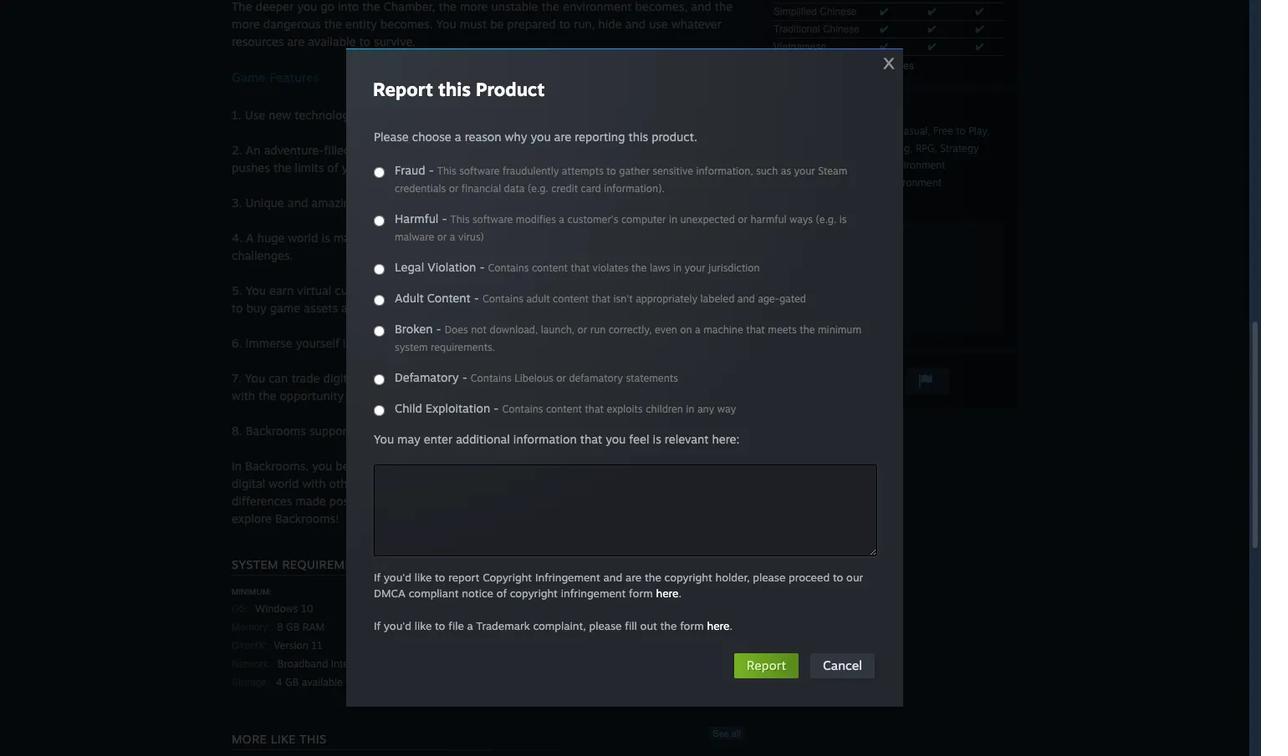 Task type: describe. For each thing, give the bounding box(es) containing it.
as inside in backrooms, you become a member of this mysterious maze, exploring this ai-powered digital world with other players, enjoying your journey and experiencing the gaming differences made possible by digital art and blockchain technology. come and join us as we explore backrooms!
[[701, 494, 713, 508]]

information
[[513, 432, 577, 447]]

11 inside minimum: os: windows 10 memory: 8 gb ram directx: version 11 network: broadband internet connection storage: 4 gb available space
[[311, 640, 322, 652]]

content
[[427, 291, 471, 305]]

is inside this software modifies a customer's computer in unexpected or harmful ways (e.g. is malware or a virus)
[[839, 213, 847, 226]]

blockchain
[[474, 494, 532, 508]]

chinese for simplified chinese
[[820, 6, 857, 18]]

children
[[646, 403, 683, 416]]

2. an adventure-filled multiplayer online game that explores the world with other players and pushes the limits of your imagination.
[[232, 143, 740, 175]]

this up safety
[[438, 78, 471, 100]]

digital down 'bks' at the left top
[[365, 301, 399, 315]]

must
[[460, 17, 487, 31]]

maze,
[[542, 459, 574, 473]]

fraud -
[[395, 163, 437, 177]]

becomes.
[[380, 17, 433, 31]]

labeled
[[700, 293, 734, 305]]

you'd for if you'd like to file a trademark complaint, please fill out the form here .
[[384, 620, 411, 633]]

correctly,
[[609, 324, 652, 336]]

view for view update history
[[780, 248, 803, 261]]

unique
[[245, 196, 284, 210]]

and down maze,
[[530, 477, 550, 491]]

0 vertical spatial environment
[[887, 159, 945, 171]]

digital down game's
[[524, 371, 558, 385]]

you inside in backrooms, you become a member of this mysterious maze, exploring this ai-powered digital world with other players, enjoying your journey and experiencing the gaming differences made possible by digital art and blockchain technology. come and join us as we explore backrooms!
[[312, 459, 332, 473]]

audio
[[665, 336, 695, 350]]

style
[[612, 336, 638, 350]]

world inside "2. an adventure-filled multiplayer online game that explores the world with other players and pushes the limits of your imagination."
[[585, 143, 615, 157]]

can inside 7. you can trade digital art elements in games on our digital art marketplace, providing you with the opportunity to try new things and possibilities.
[[269, 371, 288, 385]]

report this product
[[373, 78, 545, 100]]

you inside 5. you earn virtual currency bks by completing quests and exploring areas, which can be used to buy game assets and digital art on our digital art marketplace.
[[246, 283, 266, 298]]

the down adventure-
[[273, 161, 291, 175]]

are inside the deeper you go into the chamber, the more unstable the environment becomes, and the more dangerous the entity becomes. you must be prepared to run, hide and use whatever resources are available to survive.
[[287, 34, 305, 49]]

all for languages
[[794, 60, 804, 72]]

11 inside the windows 10 memory: 16 gb ram directx: version 11
[[569, 640, 580, 652]]

own
[[565, 231, 588, 245]]

, right free
[[987, 125, 990, 137]]

this down game.
[[628, 130, 648, 144]]

of right does
[[475, 336, 486, 350]]

and up marketplace.
[[531, 283, 551, 298]]

here link for here .
[[656, 587, 679, 600]]

digital down 'in'
[[232, 477, 265, 491]]

the up whatever
[[715, 0, 733, 13]]

in inside child exploitation - contains content that exploits children in any way
[[686, 403, 694, 416]]

in inside legal violation - contains content that violates the laws in your jurisdiction
[[673, 262, 682, 274]]

even
[[655, 324, 677, 336]]

and left the join
[[638, 494, 658, 508]]

the right out
[[660, 620, 677, 633]]

gb inside the windows 10 memory: 16 gb ram directx: version 11
[[549, 621, 563, 634]]

your inside in backrooms, you become a member of this mysterious maze, exploring this ai-powered digital world with other players, enjoying your journey and experiencing the gaming differences made possible by digital art and blockchain technology. come and join us as we explore backrooms!
[[457, 477, 482, 491]]

1 vertical spatial are
[[554, 130, 571, 144]]

and right ios at the left bottom
[[598, 424, 619, 438]]

more
[[232, 733, 267, 747]]

please inside if you'd like to report copyright infringement and are the copyright holder, please proceed to our dmca compliant notice of copyright infringement form
[[753, 571, 785, 585]]

of inside "2. an adventure-filled multiplayer online game that explores the world with other players and pushes the limits of your imagination."
[[327, 161, 338, 175]]

credit
[[551, 182, 578, 195]]

on inside does not download, launch, or run correctly, even on a machine that meets the minimum system requirements.
[[680, 324, 692, 336]]

the up attempts
[[563, 143, 581, 157]]

a left the virus)
[[450, 231, 455, 243]]

a right file
[[467, 620, 473, 633]]

report for report
[[747, 658, 786, 674]]

the up "entity"
[[362, 0, 380, 13]]

which
[[644, 283, 677, 298]]

art inside 7. you can trade digital art elements in games on our digital art marketplace, providing you with the opportunity to try new things and possibilities.
[[561, 371, 578, 385]]

digital up opportunity on the bottom of the page
[[323, 371, 357, 385]]

made inside in backrooms, you become a member of this mysterious maze, exploring this ai-powered digital world with other players, enjoying your journey and experiencing the gaming differences made possible by digital art and blockchain technology. come and join us as we explore backrooms!
[[296, 494, 326, 508]]

that inside child exploitation - contains content that exploits children in any way
[[585, 403, 604, 416]]

why
[[505, 130, 527, 144]]

contains for child exploitation -
[[502, 403, 543, 416]]

libelous
[[514, 372, 553, 385]]

you left feel
[[606, 432, 626, 447]]

way
[[717, 403, 736, 416]]

0 vertical spatial copyright
[[664, 571, 712, 585]]

our inside if you'd like to report copyright infringement and are the copyright holder, please proceed to our dmca compliant notice of copyright infringement form
[[846, 571, 863, 585]]

art left style
[[593, 336, 608, 350]]

the up 'reporting'
[[585, 108, 602, 122]]

coming
[[841, 195, 876, 207]]

copyright
[[483, 571, 532, 585]]

you inside the deeper you go into the chamber, the more unstable the environment becomes, and the more dangerous the entity becomes. you must be prepared to run, hide and use whatever resources are available to survive.
[[297, 0, 317, 13]]

strategy
[[940, 142, 979, 155]]

1 vertical spatial form
[[680, 620, 704, 633]]

1 vertical spatial more
[[232, 17, 260, 31]]

the left system
[[356, 336, 374, 350]]

in inside 7. you can trade digital art elements in games on our digital art marketplace, providing you with the opportunity to try new things and possibilities.
[[432, 371, 442, 385]]

out
[[640, 620, 657, 633]]

with inside 7. you can trade digital art elements in games on our digital art marketplace, providing you with the opportunity to try new things and possibilities.
[[232, 389, 255, 403]]

with inside "2. an adventure-filled multiplayer online game that explores the world with other players and pushes the limits of your imagination."
[[618, 143, 642, 157]]

gated
[[779, 293, 806, 305]]

ensure
[[374, 108, 410, 122]]

product.
[[652, 130, 697, 144]]

of inside in backrooms, you become a member of this mysterious maze, exploring this ai-powered digital world with other players, enjoying your journey and experiencing the gaming differences made possible by digital art and blockchain technology. come and join us as we explore backrooms!
[[441, 459, 452, 473]]

and down enjoying
[[450, 494, 470, 508]]

be inside 5. you earn virtual currency bks by completing quests and exploring areas, which can be used to buy game assets and digital art on our digital art marketplace.
[[703, 283, 716, 298]]

marketplace.
[[517, 301, 587, 315]]

multiple inside 4. a huge world is made up of multiple regions, each with its own mysterious setting and challenges.
[[399, 231, 443, 245]]

- right violation
[[479, 260, 485, 274]]

by inside 5. you earn virtual currency bks by completing quests and exploring areas, which can be used to buy game assets and digital art on our digital art marketplace.
[[411, 283, 424, 298]]

game inside 5. you earn virtual currency bks by completing quests and exploring areas, which can be used to buy game assets and digital art on our digital art marketplace.
[[270, 301, 300, 315]]

other inside "2. an adventure-filled multiplayer online game that explores the world with other players and pushes the limits of your imagination."
[[645, 143, 674, 157]]

fraud
[[395, 163, 425, 177]]

- down 3. unique and amazing ai-based maze traversal, ready for the challenge?
[[442, 212, 447, 226]]

your inside legal violation - contains content that violates the laws in your jurisdiction
[[684, 262, 705, 274]]

news
[[842, 271, 866, 283]]

trademark
[[476, 620, 530, 633]]

exploring for areas,
[[555, 283, 605, 298]]

of inside if you'd like to report copyright infringement and are the copyright holder, please proceed to our dmca compliant notice of copyright infringement form
[[496, 587, 507, 600]]

massively multiplayer link
[[774, 142, 873, 155]]

information,
[[696, 165, 753, 177]]

you'd for if you'd like to report copyright infringement and are the copyright holder, please proceed to our dmca compliant notice of copyright infringement form
[[384, 571, 411, 585]]

this for fraud -
[[437, 165, 456, 177]]

system
[[232, 558, 278, 572]]

5. you earn virtual currency bks by completing quests and exploring areas, which can be used to buy game assets and digital art on our digital art marketplace.
[[232, 283, 746, 315]]

rpg link
[[915, 142, 935, 155]]

that down child exploitation - contains content that exploits children in any way
[[580, 432, 602, 447]]

windows inside the windows 10 memory: 16 gb ram directx: version 11
[[513, 603, 556, 615]]

gb right 8
[[286, 621, 300, 634]]

this down additional
[[456, 459, 476, 473]]

or left the harmful on the right top
[[738, 213, 748, 226]]

0 vertical spatial backrooms
[[377, 336, 438, 350]]

history
[[841, 248, 873, 261]]

content for legal violation -
[[532, 262, 568, 274]]

the down credit
[[551, 196, 569, 210]]

0 vertical spatial more
[[460, 0, 488, 13]]

to inside 5. you earn virtual currency bks by completing quests and exploring areas, which can be used to buy game assets and digital art on our digital art marketplace.
[[232, 301, 243, 315]]

that inside does not download, launch, or run correctly, even on a machine that meets the minimum system requirements.
[[746, 324, 765, 336]]

storage:
[[232, 677, 270, 689]]

and inside if you'd like to report copyright infringement and are the copyright holder, please proceed to our dmca compliant notice of copyright infringement form
[[603, 571, 622, 585]]

digital up not
[[460, 301, 494, 315]]

appropriately
[[636, 293, 698, 305]]

in inside this software modifies a customer's computer in unexpected or harmful ways (e.g. is malware or a virus)
[[669, 213, 677, 226]]

title:
[[774, 110, 799, 119]]

version inside minimum: os: windows 10 memory: 8 gb ram directx: version 11 network: broadband internet connection storage: 4 gb available space
[[274, 640, 308, 652]]

related
[[807, 271, 839, 283]]

new inside 7. you can trade digital art elements in games on our digital art marketplace, providing you with the opportunity to try new things and possibilities.
[[380, 389, 403, 403]]

, left free
[[928, 125, 930, 137]]

technology.
[[536, 494, 599, 508]]

ai- inside in backrooms, you become a member of this mysterious maze, exploring this ai-powered digital world with other players, enjoying your journey and experiencing the gaming differences made possible by digital art and blockchain technology. come and join us as we explore backrooms!
[[655, 459, 671, 473]]

1 vertical spatial multiple
[[360, 424, 404, 438]]

1 vertical spatial .
[[730, 620, 733, 633]]

information).
[[604, 182, 665, 195]]

legal
[[395, 260, 424, 274]]

directx: inside minimum: os: windows 10 memory: 8 gb ram directx: version 11 network: broadband internet connection storage: 4 gb available space
[[232, 641, 267, 652]]

supports
[[309, 424, 357, 438]]

huge
[[257, 231, 285, 245]]

environment
[[563, 0, 632, 13]]

2 vertical spatial is
[[653, 432, 661, 447]]

content for child exploitation -
[[546, 403, 582, 416]]

version inside the windows 10 memory: 16 gb ram directx: version 11
[[531, 640, 566, 652]]

see for languages
[[774, 60, 791, 72]]

opportunity
[[280, 389, 344, 403]]

1 vertical spatial copyright
[[510, 587, 558, 600]]

requirements.
[[431, 341, 495, 354]]

a
[[246, 231, 254, 245]]

with inside in backrooms, you become a member of this mysterious maze, exploring this ai-powered digital world with other players, enjoying your journey and experiencing the gaming differences made possible by digital art and blockchain technology. come and join us as we explore backrooms!
[[302, 477, 326, 491]]

simplified chinese
[[774, 6, 857, 18]]

your inside "2. an adventure-filled multiplayer online game that explores the world with other players and pushes the limits of your imagination."
[[342, 161, 366, 175]]

0 horizontal spatial ai-
[[361, 196, 377, 210]]

pushes
[[232, 161, 270, 175]]

fraudulently
[[503, 165, 559, 177]]

the right chamber,
[[439, 0, 456, 13]]

here .
[[656, 587, 682, 600]]

(e.g. inside this software fraudulently attempts to gather sensitive information, such as your steam credentials or financial data (e.g. credit card information).
[[528, 182, 548, 195]]

contains for legal violation -
[[488, 262, 529, 274]]

- down requirements.
[[462, 370, 467, 385]]

mysterious inside 4. a huge world is made up of multiple regions, each with its own mysterious setting and challenges.
[[592, 231, 651, 245]]

product
[[476, 78, 545, 100]]

to left ensure in the left of the page
[[359, 108, 370, 122]]

you inside 7. you can trade digital art elements in games on our digital art marketplace, providing you with the opportunity to try new things and possibilities.
[[245, 371, 265, 385]]

and right style
[[641, 336, 662, 350]]

holder,
[[715, 571, 750, 585]]

to down "entity"
[[359, 34, 370, 49]]

this software modifies a customer's computer in unexpected or harmful ways (e.g. is malware or a virus)
[[395, 213, 847, 243]]

to up compliant
[[435, 571, 445, 585]]

marketplace,
[[581, 371, 652, 385]]

a up its
[[559, 213, 564, 226]]

1 vertical spatial backrooms
[[246, 424, 306, 438]]

can inside 5. you earn virtual currency bks by completing quests and exploring areas, which can be used to buy game assets and digital art on our digital art marketplace.
[[680, 283, 699, 298]]

windows inside minimum: os: windows 10 memory: 8 gb ram directx: version 11 network: broadband internet connection storage: 4 gb available space
[[255, 603, 298, 615]]

powered
[[671, 459, 718, 473]]

online
[[418, 143, 452, 157]]

unexpected
[[680, 213, 735, 226]]

3. unique and amazing ai-based maze traversal, ready for the challenge?
[[232, 196, 631, 210]]

ram inside minimum: os: windows 10 memory: 8 gb ram directx: version 11 network: broadband internet connection storage: 4 gb available space
[[302, 621, 325, 634]]

in right yourself
[[343, 336, 353, 350]]

filled
[[324, 143, 351, 157]]

and up 'reason'
[[472, 108, 492, 122]]

memory: inside minimum: os: windows 10 memory: 8 gb ram directx: version 11 network: broadband internet connection storage: 4 gb available space
[[232, 622, 271, 634]]

and up whatever
[[691, 0, 711, 13]]

you left may
[[374, 432, 394, 447]]

multiplayer
[[821, 142, 873, 155]]

traversal,
[[445, 196, 495, 210]]

vietnamese
[[774, 41, 826, 53]]

2.
[[232, 143, 242, 157]]

0 horizontal spatial new
[[269, 108, 291, 122]]

software for harmful -
[[472, 213, 513, 226]]

please choose a reason why you are reporting this product.
[[374, 130, 697, 144]]

you down transparency
[[531, 130, 551, 144]]

download,
[[490, 324, 538, 336]]

to inside casual , free to play , massively multiplayer racing , rpg , strategy
[[956, 125, 966, 137]]

trade
[[291, 371, 320, 385]]

backrooms,
[[245, 459, 309, 473]]

run
[[590, 324, 606, 336]]

and right the unique
[[288, 196, 308, 210]]

- down online
[[429, 163, 434, 177]]

form inside if you'd like to report copyright infringement and are the copyright holder, please proceed to our dmca compliant notice of copyright infringement form
[[629, 587, 653, 600]]

to right proceed
[[833, 571, 843, 585]]

meets
[[768, 324, 797, 336]]

backrooms environment link for developer:
[[830, 159, 945, 171]]

used
[[720, 283, 746, 298]]

a down safety
[[455, 130, 461, 144]]

2 vertical spatial backrooms
[[826, 176, 880, 189]]

legal violation - contains content that violates the laws in your jurisdiction
[[395, 260, 760, 274]]

choose
[[412, 130, 451, 144]]

like for report
[[414, 571, 432, 585]]

digital down enjoying
[[394, 494, 428, 508]]

game inside "2. an adventure-filled multiplayer online game that explores the world with other players and pushes the limits of your imagination."
[[455, 143, 486, 157]]

- right content
[[474, 291, 479, 305]]

windows,
[[519, 424, 573, 438]]

the up prepared at top
[[541, 0, 559, 13]]

this down feel
[[632, 459, 651, 473]]

that inside legal violation - contains content that violates the laws in your jurisdiction
[[571, 262, 590, 274]]

and down currency
[[341, 301, 362, 315]]

the inside 7. you can trade digital art elements in games on our digital art marketplace, providing you with the opportunity to try new things and possibilities.
[[258, 389, 276, 403]]

0 horizontal spatial please
[[589, 620, 622, 633]]

all for this
[[732, 729, 741, 739]]

, down free
[[935, 143, 937, 155]]

art inside in backrooms, you become a member of this mysterious maze, exploring this ai-powered digital world with other players, enjoying your journey and experiencing the gaming differences made possible by digital art and blockchain technology. come and join us as we explore backrooms!
[[431, 494, 446, 508]]

4
[[276, 677, 282, 689]]

date:
[[814, 197, 838, 206]]

and inside 7. you can trade digital art elements in games on our digital art marketplace, providing you with the opportunity to try new things and possibilities.
[[444, 389, 464, 403]]

if you'd like to file a trademark complaint, please fill out the form here .
[[374, 620, 733, 633]]

if you'd like to report copyright infringement and are the copyright holder, please proceed to our dmca compliant notice of copyright infringement form
[[374, 571, 863, 600]]

(e.g. inside this software modifies a customer's computer in unexpected or harmful ways (e.g. is malware or a virus)
[[816, 213, 836, 226]]

on inside 5. you earn virtual currency bks by completing quests and exploring areas, which can be used to buy game assets and digital art on our digital art marketplace.
[[421, 301, 435, 315]]

or inside this software fraudulently attempts to gather sensitive information, such as your steam credentials or financial data (e.g. credit card information).
[[449, 182, 459, 195]]

the right not
[[489, 336, 507, 350]]

made inside 4. a huge world is made up of multiple regions, each with its own mysterious setting and challenges.
[[333, 231, 364, 245]]

available inside minimum: os: windows 10 memory: 8 gb ram directx: version 11 network: broadband internet connection storage: 4 gb available space
[[302, 677, 343, 689]]



Task type: locate. For each thing, give the bounding box(es) containing it.
software up each
[[472, 213, 513, 226]]

1 horizontal spatial are
[[554, 130, 571, 144]]

- up 'including'
[[494, 401, 499, 416]]

ram inside the windows 10 memory: 16 gb ram directx: version 11
[[566, 621, 588, 634]]

directx: up network:
[[232, 641, 267, 652]]

harmful
[[750, 213, 786, 226]]

1 vertical spatial chinese
[[823, 23, 860, 35]]

credentials
[[395, 182, 446, 195]]

you left go
[[297, 0, 317, 13]]

world up games
[[441, 336, 471, 350]]

this down online
[[437, 165, 456, 177]]

or inside does not download, launch, or run correctly, even on a machine that meets the minimum system requirements.
[[577, 324, 587, 336]]

exploits
[[607, 403, 643, 416]]

chinese up traditional chinese
[[820, 6, 857, 18]]

laws
[[650, 262, 670, 274]]

entity
[[345, 17, 377, 31]]

mysterious
[[592, 231, 651, 245], [479, 459, 539, 473]]

1 vertical spatial see
[[713, 729, 729, 739]]

and inside "2. an adventure-filled multiplayer online game that explores the world with other players and pushes the limits of your imagination."
[[720, 143, 740, 157]]

you left become at left
[[312, 459, 332, 473]]

if for if you'd like to file a trademark complaint, please fill out the form here .
[[374, 620, 381, 633]]

windows 10 memory: 16 gb ram directx: version 11
[[489, 603, 588, 652]]

1.
[[232, 108, 241, 122]]

0 vertical spatial available
[[308, 34, 356, 49]]

relevant
[[665, 432, 709, 447]]

exploring down legal violation - contains content that violates the laws in your jurisdiction
[[555, 283, 605, 298]]

like for file
[[414, 620, 432, 633]]

of up 'reporting'
[[570, 108, 581, 122]]

1 vertical spatial ai-
[[655, 459, 671, 473]]

1 vertical spatial available
[[302, 677, 343, 689]]

space
[[346, 677, 372, 689]]

as
[[781, 165, 791, 177], [701, 494, 713, 508]]

that inside adult content - contains adult content that isn't appropriately labeled and age-gated
[[592, 293, 611, 305]]

mysterious inside in backrooms, you become a member of this mysterious maze, exploring this ai-powered digital world with other players, enjoying your journey and experiencing the gaming differences made possible by digital art and blockchain technology. come and join us as we explore backrooms!
[[479, 459, 539, 473]]

0 horizontal spatial 11
[[311, 640, 322, 652]]

if
[[374, 571, 381, 585], [374, 620, 381, 633]]

backrooms up the coming
[[826, 176, 880, 189]]

0 horizontal spatial here
[[656, 587, 679, 600]]

that inside "2. an adventure-filled multiplayer online game that explores the world with other players and pushes the limits of your imagination."
[[489, 143, 511, 157]]

1 you'd from the top
[[384, 571, 411, 585]]

backrooms environment link for publisher:
[[826, 176, 942, 189]]

1 horizontal spatial form
[[680, 620, 704, 633]]

gb right 16
[[549, 621, 563, 634]]

1 windows from the left
[[255, 603, 298, 615]]

art inside 5. you earn virtual currency bks by completing quests and exploring areas, which can be used to buy game assets and digital art on our digital art marketplace.
[[497, 301, 514, 315]]

ways
[[789, 213, 813, 226]]

1 horizontal spatial as
[[781, 165, 791, 177]]

backrooms!
[[275, 512, 339, 526]]

contains up possibilities. on the bottom of page
[[471, 372, 512, 385]]

backrooms for genre:
[[801, 108, 855, 120]]

gb right the 4
[[285, 677, 299, 689]]

2 10 from the left
[[559, 603, 571, 615]]

0 horizontal spatial 10
[[301, 603, 313, 615]]

be left used
[[703, 283, 716, 298]]

you left must at top
[[436, 17, 456, 31]]

our inside 7. you can trade digital art elements in games on our digital art marketplace, providing you with the opportunity to try new things and possibilities.
[[503, 371, 521, 385]]

in right laws
[[673, 262, 682, 274]]

by inside in backrooms, you become a member of this mysterious maze, exploring this ai-powered digital world with other players, enjoying your journey and experiencing the gaming differences made possible by digital art and blockchain technology. come and join us as we explore backrooms!
[[377, 494, 391, 508]]

windows
[[255, 603, 298, 615], [513, 603, 556, 615]]

2 version from the left
[[531, 640, 566, 652]]

copyright
[[664, 571, 712, 585], [510, 587, 558, 600]]

0 horizontal spatial is
[[321, 231, 330, 245]]

the inside legal violation - contains content that violates the laws in your jurisdiction
[[631, 262, 647, 274]]

1 horizontal spatial art
[[561, 371, 578, 385]]

contains inside defamatory - contains libelous or defamatory statements
[[471, 372, 512, 385]]

1 vertical spatial is
[[321, 231, 330, 245]]

software up financial
[[459, 165, 500, 177]]

available down "entity"
[[308, 34, 356, 49]]

0 vertical spatial content
[[532, 262, 568, 274]]

like inside see all more like this
[[271, 733, 296, 747]]

the down go
[[324, 17, 342, 31]]

0 vertical spatial can
[[680, 283, 699, 298]]

1 ram from the left
[[302, 621, 325, 634]]

os:
[[232, 604, 249, 615]]

the inside does not download, launch, or run correctly, even on a machine that meets the minimum system requirements.
[[800, 324, 815, 336]]

as inside this software fraudulently attempts to gather sensitive information, such as your steam credentials or financial data (e.g. credit card information).
[[781, 165, 791, 177]]

1 horizontal spatial made
[[333, 231, 364, 245]]

0 vertical spatial .
[[679, 587, 682, 600]]

None radio
[[374, 216, 385, 227], [374, 326, 385, 337], [374, 406, 385, 416], [374, 216, 385, 227], [374, 326, 385, 337], [374, 406, 385, 416]]

10
[[301, 603, 313, 615], [559, 603, 571, 615]]

content inside adult content - contains adult content that isn't appropriately labeled and age-gated
[[553, 293, 589, 305]]

2 vertical spatial our
[[846, 571, 863, 585]]

run,
[[574, 17, 595, 31]]

memory: inside the windows 10 memory: 16 gb ram directx: version 11
[[489, 622, 528, 634]]

is inside 4. a huge world is made up of multiple regions, each with its own mysterious setting and challenges.
[[321, 231, 330, 245]]

None text field
[[374, 465, 877, 557]]

0 vertical spatial all
[[794, 60, 804, 72]]

and left use
[[625, 17, 646, 31]]

the
[[232, 0, 252, 13]]

directx: inside the windows 10 memory: 16 gb ram directx: version 11
[[489, 641, 525, 652]]

backrooms for environment
[[830, 159, 884, 171]]

the right meets
[[800, 324, 815, 336]]

not
[[471, 324, 487, 336]]

the right visit
[[803, 226, 818, 238]]

0 vertical spatial multiple
[[399, 231, 443, 245]]

to left file
[[435, 620, 445, 633]]

complaint,
[[533, 620, 586, 633]]

contains for adult content -
[[482, 293, 523, 305]]

content inside legal violation - contains content that violates the laws in your jurisdiction
[[532, 262, 568, 274]]

memory:
[[232, 622, 271, 634], [489, 622, 528, 634]]

available inside the deeper you go into the chamber, the more unstable the environment becomes, and the more dangerous the entity becomes. you must be prepared to run, hide and use whatever resources are available to survive.
[[308, 34, 356, 49]]

2 horizontal spatial on
[[680, 324, 692, 336]]

here link for if you'd like to file a trademark complaint, please fill out the form here .
[[707, 620, 730, 633]]

game
[[455, 143, 486, 157], [270, 301, 300, 315]]

0 horizontal spatial art
[[497, 301, 514, 315]]

find community groups
[[780, 316, 892, 329]]

if for if you'd like to report copyright infringement and are the copyright holder, please proceed to our dmca compliant notice of copyright infringement form
[[374, 571, 381, 585]]

mysterious up journey
[[479, 459, 539, 473]]

0 horizontal spatial more
[[232, 17, 260, 31]]

possibilities.
[[467, 389, 534, 403]]

or right the libelous
[[556, 372, 566, 385]]

exploitation
[[425, 401, 490, 416]]

exploring inside 5. you earn virtual currency bks by completing quests and exploring areas, which can be used to buy game assets and digital art on our digital art marketplace.
[[555, 283, 605, 298]]

version down 8
[[274, 640, 308, 652]]

of down the copyright
[[496, 587, 507, 600]]

2 vertical spatial are
[[625, 571, 642, 585]]

0 horizontal spatial memory:
[[232, 622, 271, 634]]

our down completing
[[438, 301, 456, 315]]

be inside the deeper you go into the chamber, the more unstable the environment becomes, and the more dangerous the entity becomes. you must be prepared to run, hide and use whatever resources are available to survive.
[[490, 17, 504, 31]]

as up publisher:
[[781, 165, 791, 177]]

here link up out
[[656, 587, 679, 600]]

1 vertical spatial backrooms
[[830, 159, 884, 171]]

safety
[[435, 108, 469, 122]]

and inside 4. a huge world is made up of multiple regions, each with its own mysterious setting and challenges.
[[696, 231, 716, 245]]

memory: down os:
[[232, 622, 271, 634]]

that left meets
[[746, 324, 765, 336]]

0 horizontal spatial here link
[[656, 587, 679, 600]]

(e.g. down "date:"
[[816, 213, 836, 226]]

content
[[532, 262, 568, 274], [553, 293, 589, 305], [546, 403, 582, 416]]

1 horizontal spatial see
[[774, 60, 791, 72]]

adult
[[395, 291, 424, 305]]

game down earn
[[270, 301, 300, 315]]

or down harmful -
[[437, 231, 447, 243]]

unique
[[553, 336, 590, 350]]

1 vertical spatial on
[[680, 324, 692, 336]]

made left up
[[333, 231, 364, 245]]

attempts
[[562, 165, 604, 177]]

that up ios at the left bottom
[[585, 403, 604, 416]]

with inside 4. a huge world is made up of multiple regions, each with its own mysterious setting and challenges.
[[522, 231, 546, 245]]

1 horizontal spatial other
[[645, 143, 674, 157]]

chinese down simplified chinese
[[823, 23, 860, 35]]

2 horizontal spatial our
[[846, 571, 863, 585]]

chinese for traditional chinese
[[823, 23, 860, 35]]

you up the buy at the left of page
[[246, 283, 266, 298]]

2 if from the top
[[374, 620, 381, 633]]

free
[[933, 125, 953, 137]]

your left journey
[[457, 477, 482, 491]]

view down read
[[780, 294, 803, 306]]

1 view from the top
[[780, 248, 803, 261]]

multiple down harmful -
[[399, 231, 443, 245]]

and
[[691, 0, 711, 13], [625, 17, 646, 31], [472, 108, 492, 122], [720, 143, 740, 157], [288, 196, 308, 210], [696, 231, 716, 245], [531, 283, 551, 298], [737, 293, 755, 305], [341, 301, 362, 315], [641, 336, 662, 350], [444, 389, 464, 403], [598, 424, 619, 438], [530, 477, 550, 491], [450, 494, 470, 508], [638, 494, 658, 508], [603, 571, 622, 585]]

of
[[570, 108, 581, 122], [327, 161, 338, 175], [384, 231, 395, 245], [475, 336, 486, 350], [441, 459, 452, 473], [496, 587, 507, 600]]

1 horizontal spatial (e.g.
[[816, 213, 836, 226]]

your inside this software fraudulently attempts to gather sensitive information, such as your steam credentials or financial data (e.g. credit card information).
[[794, 165, 815, 177]]

art
[[497, 301, 514, 315], [561, 371, 578, 385]]

0 vertical spatial by
[[411, 283, 424, 298]]

contains inside adult content - contains adult content that isn't appropriately labeled and age-gated
[[482, 293, 523, 305]]

exploring
[[555, 283, 605, 298], [578, 459, 628, 473]]

0 horizontal spatial ram
[[302, 621, 325, 634]]

art inside 7. you can trade digital art elements in games on our digital art marketplace, providing you with the opportunity to try new things and possibilities.
[[360, 371, 376, 385]]

backrooms inside title: backrooms genre:
[[801, 108, 855, 120]]

jurisdiction
[[708, 262, 760, 274]]

0 horizontal spatial other
[[329, 477, 358, 491]]

0 horizontal spatial are
[[287, 34, 305, 49]]

2 directx: from the left
[[489, 641, 525, 652]]

a up players,
[[383, 459, 389, 473]]

1 vertical spatial here link
[[707, 620, 730, 633]]

the up choose
[[414, 108, 432, 122]]

exploring for this
[[578, 459, 628, 473]]

dmca
[[374, 587, 406, 600]]

available
[[308, 34, 356, 49], [302, 677, 343, 689]]

software inside this software modifies a customer's computer in unexpected or harmful ways (e.g. is malware or a virus)
[[472, 213, 513, 226]]

1 horizontal spatial memory:
[[489, 622, 528, 634]]

publisher:
[[774, 179, 823, 188]]

network:
[[232, 659, 271, 671]]

2 horizontal spatial 11
[[807, 60, 817, 72]]

or left run
[[577, 324, 587, 336]]

software for fraud -
[[459, 165, 500, 177]]

of right up
[[384, 231, 395, 245]]

2 view from the top
[[780, 294, 803, 306]]

1 horizontal spatial backrooms
[[377, 336, 438, 350]]

this down traversal,
[[450, 213, 470, 226]]

contains inside legal violation - contains content that violates the laws in your jurisdiction
[[488, 262, 529, 274]]

you inside the deeper you go into the chamber, the more unstable the environment becomes, and the more dangerous the entity becomes. you must be prepared to run, hide and use whatever resources are available to survive.
[[436, 17, 456, 31]]

see all more like this
[[232, 729, 741, 747]]

0 horizontal spatial game
[[270, 301, 300, 315]]

form down here . on the right
[[680, 620, 704, 633]]

copyright down the copyright
[[510, 587, 558, 600]]

2 memory: from the left
[[489, 622, 528, 634]]

this for harmful -
[[450, 213, 470, 226]]

1 horizontal spatial 11
[[569, 640, 580, 652]]

2 horizontal spatial are
[[625, 571, 642, 585]]

1 vertical spatial content
[[553, 293, 589, 305]]

are inside if you'd like to report copyright infringement and are the copyright holder, please proceed to our dmca compliant notice of copyright infringement form
[[625, 571, 642, 585]]

if down dmca
[[374, 620, 381, 633]]

0 vertical spatial see
[[774, 60, 791, 72]]

1 memory: from the left
[[232, 622, 271, 634]]

connection
[[371, 658, 423, 671]]

form left here . on the right
[[629, 587, 653, 600]]

by down players,
[[377, 494, 391, 508]]

0 horizontal spatial copyright
[[510, 587, 558, 600]]

or
[[449, 182, 459, 195], [738, 213, 748, 226], [437, 231, 447, 243], [577, 324, 587, 336], [556, 372, 566, 385]]

1 horizontal spatial ram
[[566, 621, 588, 634]]

0 horizontal spatial all
[[732, 729, 741, 739]]

and down games
[[444, 389, 464, 403]]

0 vertical spatial like
[[414, 571, 432, 585]]

10 inside minimum: os: windows 10 memory: 8 gb ram directx: version 11 network: broadband internet connection storage: 4 gb available space
[[301, 603, 313, 615]]

backrooms
[[377, 336, 438, 350], [246, 424, 306, 438]]

whatever
[[671, 17, 722, 31]]

use
[[649, 17, 668, 31]]

art inside 5. you earn virtual currency bks by completing quests and exploring areas, which can be used to buy game assets and digital art on our digital art marketplace.
[[402, 301, 417, 315]]

0 horizontal spatial can
[[269, 371, 288, 385]]

that left isn't
[[592, 293, 611, 305]]

you up 'way'
[[709, 371, 729, 385]]

your
[[342, 161, 366, 175], [794, 165, 815, 177], [684, 262, 705, 274], [457, 477, 482, 491]]

the inside in backrooms, you become a member of this mysterious maze, exploring this ai-powered digital world with other players, enjoying your journey and experiencing the gaming differences made possible by digital art and blockchain technology. come and join us as we explore backrooms!
[[627, 477, 645, 491]]

our inside 5. you earn virtual currency bks by completing quests and exploring areas, which can be used to buy game assets and digital art on our digital art marketplace.
[[438, 301, 456, 315]]

made up backrooms!
[[296, 494, 326, 508]]

deeper
[[255, 0, 294, 13]]

system
[[395, 341, 428, 354]]

to inside 7. you can trade digital art elements in games on our digital art marketplace, providing you with the opportunity to try new things and possibilities.
[[347, 389, 358, 403]]

data
[[504, 182, 525, 195]]

world inside in backrooms, you become a member of this mysterious maze, exploring this ai-powered digital world with other players, enjoying your journey and experiencing the gaming differences made possible by digital art and blockchain technology. come and join us as we explore backrooms!
[[269, 477, 299, 491]]

1 vertical spatial please
[[589, 620, 622, 633]]

challenges.
[[232, 248, 293, 263]]

1 vertical spatial software
[[472, 213, 513, 226]]

software inside this software fraudulently attempts to gather sensitive information, such as your steam credentials or financial data (e.g. credit card information).
[[459, 165, 500, 177]]

1 horizontal spatial by
[[411, 283, 424, 298]]

1 vertical spatial this
[[450, 213, 470, 226]]

1. use  new technology to ensure the safety and transparency of the game.
[[232, 108, 640, 122]]

art up the broken
[[402, 301, 417, 315]]

a inside does not download, launch, or run correctly, even on a machine that meets the minimum system requirements.
[[695, 324, 701, 336]]

1 horizontal spatial can
[[680, 283, 699, 298]]

0 vertical spatial other
[[645, 143, 674, 157]]

you inside 7. you can trade digital art elements in games on our digital art marketplace, providing you with the opportunity to try new things and possibilities.
[[709, 371, 729, 385]]

None radio
[[374, 167, 385, 178], [374, 264, 385, 275], [374, 295, 385, 306], [374, 375, 385, 385], [374, 167, 385, 178], [374, 264, 385, 275], [374, 295, 385, 306], [374, 375, 385, 385]]

1 10 from the left
[[301, 603, 313, 615]]

1 version from the left
[[274, 640, 308, 652]]

0 horizontal spatial be
[[490, 17, 504, 31]]

1 if from the top
[[374, 571, 381, 585]]

1 vertical spatial exploring
[[578, 459, 628, 473]]

2 vertical spatial on
[[485, 371, 499, 385]]

1 horizontal spatial more
[[460, 0, 488, 13]]

0 horizontal spatial report
[[373, 78, 433, 100]]

on up broken -
[[421, 301, 435, 315]]

0 vertical spatial our
[[438, 301, 456, 315]]

world up attempts
[[585, 143, 615, 157]]

10 down system requirements
[[301, 603, 313, 615]]

developer:
[[774, 161, 827, 171]]

1 vertical spatial other
[[329, 477, 358, 491]]

currency
[[335, 283, 382, 298]]

enter
[[424, 432, 453, 447]]

on inside 7. you can trade digital art elements in games on our digital art marketplace, providing you with the opportunity to try new things and possibilities.
[[485, 371, 499, 385]]

try
[[362, 389, 377, 403]]

2 horizontal spatial is
[[839, 213, 847, 226]]

0 vertical spatial as
[[781, 165, 791, 177]]

that left explores
[[489, 143, 511, 157]]

2 windows from the left
[[513, 603, 556, 615]]

windows up 16
[[513, 603, 556, 615]]

10 inside the windows 10 memory: 16 gb ram directx: version 11
[[559, 603, 571, 615]]

1 vertical spatial mysterious
[[479, 459, 539, 473]]

strategy link
[[940, 142, 979, 155]]

1 horizontal spatial is
[[653, 432, 661, 447]]

ram
[[302, 621, 325, 634], [566, 621, 588, 634]]

0 vertical spatial backrooms
[[801, 108, 855, 120]]

if up dmca
[[374, 571, 381, 585]]

its
[[549, 231, 562, 245]]

1 horizontal spatial all
[[794, 60, 804, 72]]

the
[[362, 0, 380, 13], [439, 0, 456, 13], [541, 0, 559, 13], [715, 0, 733, 13], [324, 17, 342, 31], [414, 108, 432, 122], [585, 108, 602, 122], [563, 143, 581, 157], [273, 161, 291, 175], [551, 196, 569, 210], [803, 226, 818, 238], [631, 262, 647, 274], [800, 324, 815, 336], [356, 336, 374, 350], [489, 336, 507, 350], [258, 389, 276, 403], [627, 477, 645, 491], [645, 571, 661, 585], [660, 620, 677, 633]]

0 vertical spatial please
[[753, 571, 785, 585]]

broken
[[395, 322, 433, 336]]

0 vertical spatial (e.g.
[[528, 182, 548, 195]]

contains up windows,
[[502, 403, 543, 416]]

0 vertical spatial here link
[[656, 587, 679, 600]]

0 vertical spatial here
[[656, 587, 679, 600]]

2 you'd from the top
[[384, 620, 411, 633]]

0 vertical spatial exploring
[[555, 283, 605, 298]]

, left "rpg"
[[910, 143, 913, 155]]

multiple down the child
[[360, 424, 404, 438]]

languages
[[868, 60, 914, 72]]

see for this
[[713, 729, 729, 739]]

to inside this software fraudulently attempts to gather sensitive information, such as your steam credentials or financial data (e.g. credit card information).
[[607, 165, 616, 177]]

in up setting
[[669, 213, 677, 226]]

quests
[[492, 283, 527, 298]]

a inside in backrooms, you become a member of this mysterious maze, exploring this ai-powered digital world with other players, enjoying your journey and experiencing the gaming differences made possible by digital art and blockchain technology. come and join us as we explore backrooms!
[[383, 459, 389, 473]]

on right even
[[680, 324, 692, 336]]

discussions
[[806, 294, 858, 306]]

dangerous
[[263, 17, 321, 31]]

report for report this product
[[373, 78, 433, 100]]

1 vertical spatial if
[[374, 620, 381, 633]]

may
[[397, 432, 420, 447]]

your up publisher:
[[794, 165, 815, 177]]

- left does
[[436, 322, 441, 336]]

if inside if you'd like to report copyright infringement and are the copyright holder, please proceed to our dmca compliant notice of copyright infringement form
[[374, 571, 381, 585]]

1 vertical spatial environment
[[883, 176, 942, 189]]

report left cancel
[[747, 658, 786, 674]]

11 down vietnamese on the top of page
[[807, 60, 817, 72]]

please
[[753, 571, 785, 585], [589, 620, 622, 633]]

0 vertical spatial this
[[437, 165, 456, 177]]

of inside 4. a huge world is made up of multiple regions, each with its own mysterious setting and challenges.
[[384, 231, 395, 245]]

and inside adult content - contains adult content that isn't appropriately labeled and age-gated
[[737, 293, 755, 305]]

1 horizontal spatial new
[[380, 389, 403, 403]]

any
[[697, 403, 714, 416]]

1 directx: from the left
[[232, 641, 267, 652]]

0 vertical spatial be
[[490, 17, 504, 31]]

0 vertical spatial form
[[629, 587, 653, 600]]

1 vertical spatial all
[[732, 729, 741, 739]]

view for view discussions
[[780, 294, 803, 306]]

this inside this software fraudulently attempts to gather sensitive information, such as your steam credentials or financial data (e.g. credit card information).
[[437, 165, 456, 177]]

website
[[821, 226, 857, 238]]

on up possibilities. on the bottom of page
[[485, 371, 499, 385]]

art down enjoying
[[431, 494, 446, 508]]

this software fraudulently attempts to gather sensitive information, such as your steam credentials or financial data (e.g. credit card information).
[[395, 165, 847, 195]]

like right more
[[271, 733, 296, 747]]

violates
[[592, 262, 629, 274]]

1 horizontal spatial here link
[[707, 620, 730, 633]]

backrooms up action link
[[801, 108, 855, 120]]

is down amazing
[[321, 231, 330, 245]]

exploring inside in backrooms, you become a member of this mysterious maze, exploring this ai-powered digital world with other players, enjoying your journey and experiencing the gaming differences made possible by digital art and blockchain technology. come and join us as we explore backrooms!
[[578, 459, 628, 473]]

into
[[338, 0, 359, 13]]

or inside defamatory - contains libelous or defamatory statements
[[556, 372, 566, 385]]

imagination.
[[370, 161, 437, 175]]

1 horizontal spatial mysterious
[[592, 231, 651, 245]]

art up try
[[360, 371, 376, 385]]

this inside see all more like this
[[300, 733, 327, 747]]

the inside if you'd like to report copyright infringement and are the copyright holder, please proceed to our dmca compliant notice of copyright infringement form
[[645, 571, 661, 585]]

or up traversal,
[[449, 182, 459, 195]]

0 vertical spatial new
[[269, 108, 291, 122]]

2 ram from the left
[[566, 621, 588, 634]]

1 vertical spatial by
[[377, 494, 391, 508]]

android.
[[622, 424, 668, 438]]

to left try
[[347, 389, 358, 403]]

casual , free to play , massively multiplayer racing , rpg , strategy
[[774, 125, 990, 155]]

racing link
[[879, 142, 910, 155]]

1 vertical spatial (e.g.
[[816, 213, 836, 226]]

1 horizontal spatial game
[[455, 143, 486, 157]]

unstable
[[491, 0, 538, 13]]

other up sensitive
[[645, 143, 674, 157]]

action
[[808, 125, 838, 137]]

0 horizontal spatial .
[[679, 587, 682, 600]]

massively
[[774, 142, 818, 155]]

malware
[[395, 231, 434, 243]]

is down the coming
[[839, 213, 847, 226]]

defamatory
[[569, 372, 623, 385]]

to left run,
[[559, 17, 570, 31]]

machine
[[703, 324, 743, 336]]

art
[[402, 301, 417, 315], [593, 336, 608, 350], [360, 371, 376, 385], [431, 494, 446, 508]]

other inside in backrooms, you become a member of this mysterious maze, exploring this ai-powered digital world with other players, enjoying your journey and experiencing the gaming differences made possible by digital art and blockchain technology. come and join us as we explore backrooms!
[[329, 477, 358, 491]]

0 horizontal spatial our
[[438, 301, 456, 315]]

1 vertical spatial here
[[707, 620, 730, 633]]

games
[[446, 371, 482, 385]]

can left the trade
[[269, 371, 288, 385]]



Task type: vqa. For each thing, say whether or not it's contained in the screenshot.


